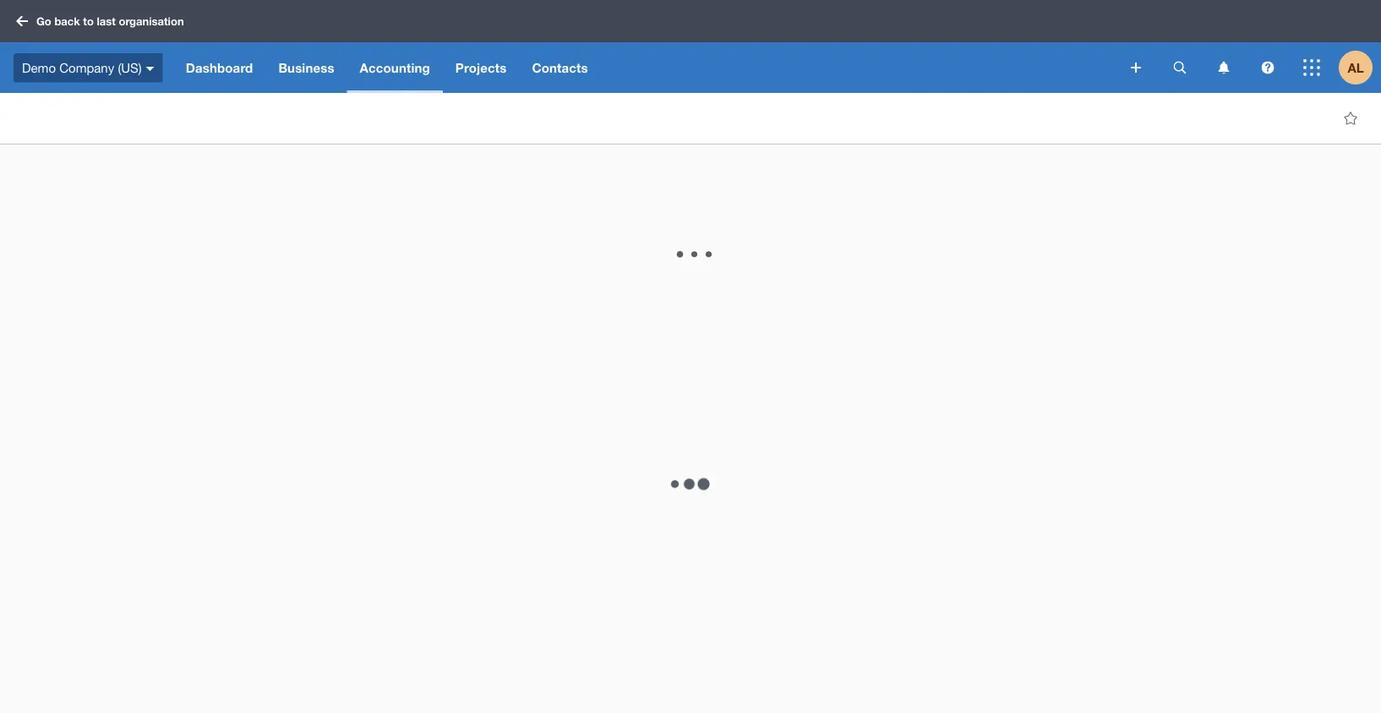 Task type: locate. For each thing, give the bounding box(es) containing it.
banner
[[0, 0, 1382, 93]]

1 horizontal spatial svg image
[[1219, 61, 1230, 74]]

banner containing dashboard
[[0, 0, 1382, 93]]

navigation containing dashboard
[[173, 42, 1119, 93]]

navigation
[[173, 42, 1119, 93]]

accounting
[[360, 60, 430, 75]]

company
[[59, 60, 114, 75]]

projects button
[[443, 42, 519, 93]]

business button
[[266, 42, 347, 93]]

0 horizontal spatial svg image
[[16, 16, 28, 27]]

(us)
[[118, 60, 142, 75]]

business
[[279, 60, 334, 75]]

dashboard
[[186, 60, 253, 75]]

to
[[83, 15, 94, 28]]

accounting button
[[347, 42, 443, 93]]

initial report loader progress bar
[[10, 178, 1382, 331]]

svg image
[[1174, 61, 1187, 74], [1262, 61, 1275, 74], [1131, 63, 1141, 73], [146, 67, 154, 71]]

go back to last organisation link
[[10, 6, 194, 36]]

svg image
[[16, 16, 28, 27], [1304, 59, 1321, 76], [1219, 61, 1230, 74]]

loading report progress bar
[[268, 425, 1113, 544]]

contacts button
[[519, 42, 601, 93]]

back
[[54, 15, 80, 28]]

go back to last organisation
[[36, 15, 184, 28]]

organisation
[[119, 15, 184, 28]]



Task type: vqa. For each thing, say whether or not it's contained in the screenshot.
first Learn from the top of the page
no



Task type: describe. For each thing, give the bounding box(es) containing it.
demo
[[22, 60, 56, 75]]

demo company (us)
[[22, 60, 142, 75]]

svg image inside demo company (us) popup button
[[146, 67, 154, 71]]

projects
[[456, 60, 507, 75]]

go
[[36, 15, 51, 28]]

dashboard link
[[173, 42, 266, 93]]

svg image inside go back to last organisation link
[[16, 16, 28, 27]]

last
[[97, 15, 116, 28]]

al button
[[1339, 42, 1382, 93]]

al
[[1348, 60, 1364, 75]]

2 horizontal spatial svg image
[[1304, 59, 1321, 76]]

contacts
[[532, 60, 588, 75]]

add to favourites image
[[1334, 101, 1368, 135]]

demo company (us) button
[[0, 42, 173, 93]]



